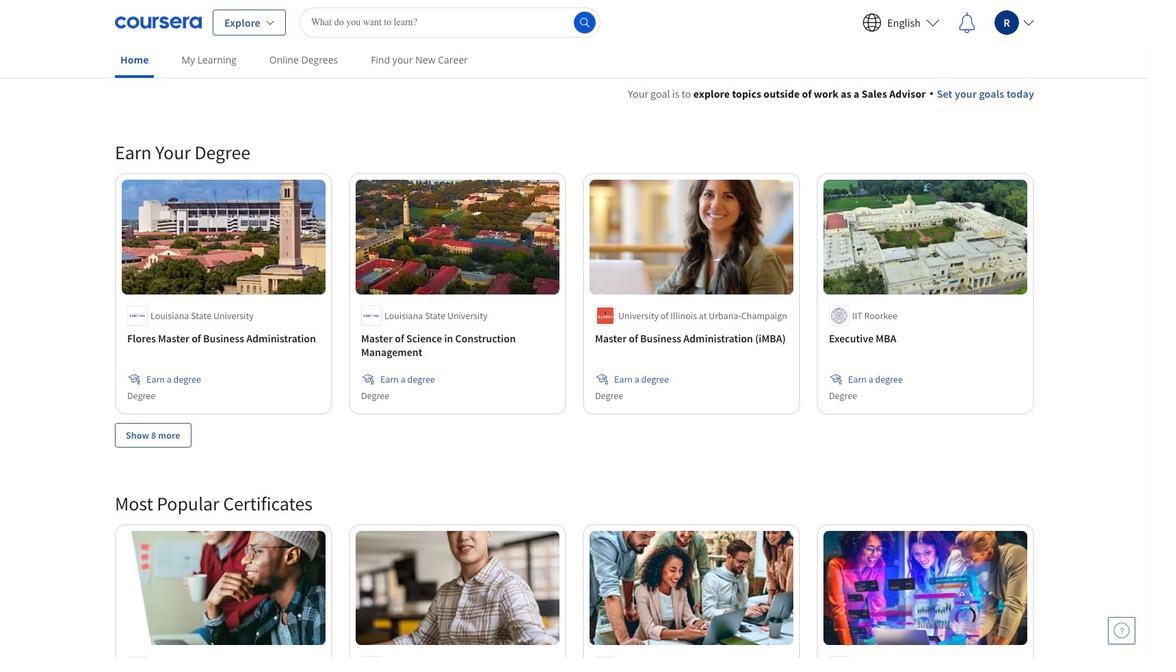 Task type: vqa. For each thing, say whether or not it's contained in the screenshot.
what do you want to learn? text field
yes



Task type: describe. For each thing, give the bounding box(es) containing it.
most popular certificates collection element
[[107, 470, 1043, 659]]

coursera image
[[115, 11, 202, 33]]

help center image
[[1114, 623, 1130, 640]]



Task type: locate. For each thing, give the bounding box(es) containing it.
main content
[[0, 69, 1149, 659]]

earn your degree collection element
[[107, 118, 1043, 470]]

None search field
[[300, 7, 601, 37]]

What do you want to learn? text field
[[300, 7, 601, 37]]



